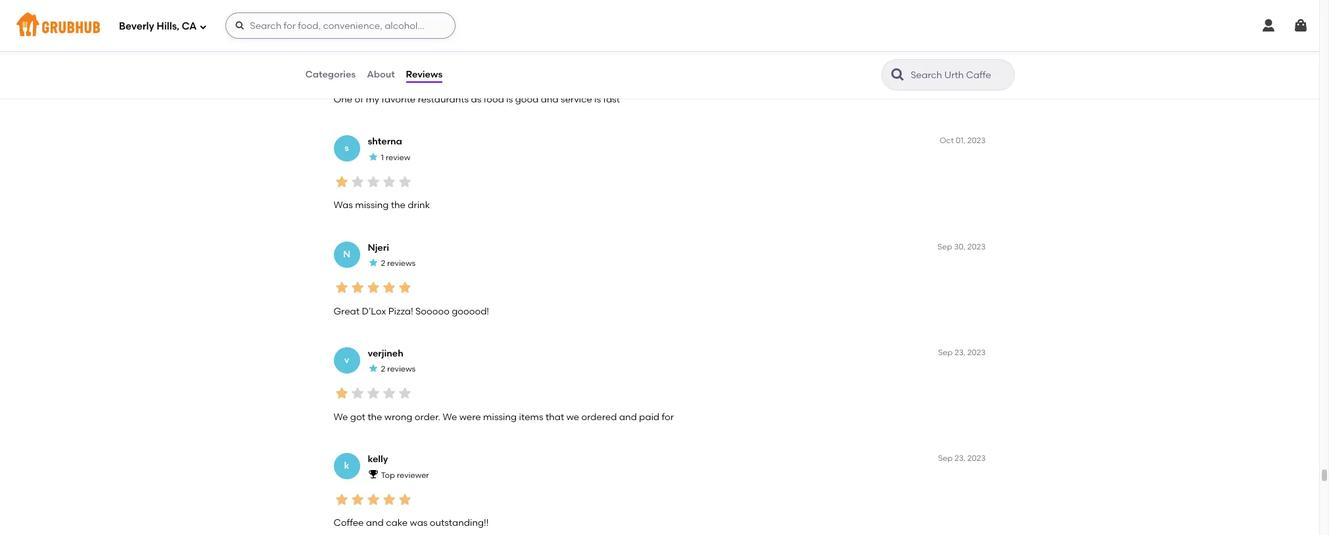 Task type: locate. For each thing, give the bounding box(es) containing it.
search icon image
[[890, 67, 906, 83]]

1 down "mosum"
[[381, 47, 384, 56]]

sep
[[938, 242, 953, 252], [938, 348, 953, 358], [938, 454, 953, 464]]

0 vertical spatial 2
[[381, 259, 385, 268]]

1 horizontal spatial we
[[443, 412, 457, 423]]

2 down verjineh
[[381, 365, 385, 374]]

2 reviews
[[381, 259, 416, 268], [381, 365, 416, 374]]

1 review down shterna at left
[[381, 153, 410, 162]]

3 2023 from the top
[[968, 348, 986, 358]]

0 vertical spatial reviews
[[387, 259, 416, 268]]

is right food
[[507, 94, 513, 105]]

23,
[[955, 348, 966, 358], [955, 454, 966, 464]]

reviews for njeri
[[387, 259, 416, 268]]

missing right were
[[483, 412, 517, 423]]

is
[[507, 94, 513, 105], [595, 94, 601, 105]]

we
[[567, 412, 579, 423]]

1
[[381, 47, 384, 56], [381, 153, 384, 162]]

main navigation navigation
[[0, 0, 1320, 51]]

0 horizontal spatial svg image
[[1261, 18, 1277, 34]]

1 vertical spatial and
[[619, 412, 637, 423]]

reviews
[[406, 69, 443, 80]]

the right got
[[368, 412, 382, 423]]

1 vertical spatial 1 review
[[381, 153, 410, 162]]

0 vertical spatial 1 review
[[381, 47, 410, 56]]

1 horizontal spatial missing
[[483, 412, 517, 423]]

0 horizontal spatial the
[[368, 412, 382, 423]]

hills,
[[157, 20, 179, 32]]

30,
[[954, 242, 966, 252]]

2 23, from the top
[[955, 454, 966, 464]]

0 vertical spatial sep 23, 2023
[[938, 348, 986, 358]]

2 review from the top
[[386, 153, 410, 162]]

0 vertical spatial 23,
[[955, 348, 966, 358]]

we left got
[[334, 412, 348, 423]]

reviews
[[387, 259, 416, 268], [387, 365, 416, 374]]

2 down njeri at the top
[[381, 259, 385, 268]]

review
[[386, 47, 410, 56], [386, 153, 410, 162]]

sep for coffee and cake was outstanding!!
[[938, 454, 953, 464]]

sep 23, 2023
[[938, 348, 986, 358], [938, 454, 986, 464]]

2 2 from the top
[[381, 365, 385, 374]]

kelly
[[368, 454, 388, 466]]

1 vertical spatial review
[[386, 153, 410, 162]]

that
[[546, 412, 564, 423]]

k
[[344, 461, 349, 472]]

sooooo
[[416, 306, 450, 317]]

1 vertical spatial reviews
[[387, 365, 416, 374]]

star icon image
[[368, 46, 378, 56], [334, 68, 350, 84], [350, 68, 365, 84], [365, 68, 381, 84], [381, 68, 397, 84], [397, 68, 413, 84], [368, 152, 378, 162], [334, 174, 350, 190], [350, 174, 365, 190], [365, 174, 381, 190], [381, 174, 397, 190], [397, 174, 413, 190], [368, 258, 378, 268], [334, 280, 350, 296], [350, 280, 365, 296], [365, 280, 381, 296], [381, 280, 397, 296], [397, 280, 413, 296], [368, 364, 378, 374], [334, 386, 350, 402], [350, 386, 365, 402], [365, 386, 381, 402], [381, 386, 397, 402], [397, 386, 413, 402], [334, 492, 350, 508], [350, 492, 365, 508], [365, 492, 381, 508], [381, 492, 397, 508], [397, 492, 413, 508]]

1 vertical spatial sep 23, 2023
[[938, 454, 986, 464]]

2 reviews for verjineh
[[381, 365, 416, 374]]

njeri
[[368, 242, 389, 254]]

1 2 reviews from the top
[[381, 259, 416, 268]]

2 vertical spatial sep
[[938, 454, 953, 464]]

2 2 reviews from the top
[[381, 365, 416, 374]]

0 horizontal spatial is
[[507, 94, 513, 105]]

0 horizontal spatial we
[[334, 412, 348, 423]]

missing right the was
[[355, 200, 389, 211]]

2 is from the left
[[595, 94, 601, 105]]

2023 for order.
[[968, 348, 986, 358]]

we
[[334, 412, 348, 423], [443, 412, 457, 423]]

1 reviews from the top
[[387, 259, 416, 268]]

coffee
[[334, 518, 364, 529]]

and right 'good' on the left of the page
[[541, 94, 559, 105]]

the
[[391, 200, 406, 211], [368, 412, 382, 423]]

1 review down "mosum"
[[381, 47, 410, 56]]

1 horizontal spatial is
[[595, 94, 601, 105]]

great
[[334, 306, 360, 317]]

1 1 from the top
[[381, 47, 384, 56]]

1 horizontal spatial svg image
[[1293, 18, 1309, 34]]

oct
[[940, 136, 954, 146]]

verjineh
[[368, 348, 404, 360]]

1 vertical spatial 23,
[[955, 454, 966, 464]]

23, for we got the wrong order. we were missing items that we ordered and paid for
[[955, 348, 966, 358]]

we left were
[[443, 412, 457, 423]]

sep for great d'lox pizza! sooooo gooood!
[[938, 242, 953, 252]]

1 1 review from the top
[[381, 47, 410, 56]]

1 vertical spatial missing
[[483, 412, 517, 423]]

the left drink in the left top of the page
[[391, 200, 406, 211]]

1 horizontal spatial and
[[541, 94, 559, 105]]

2 1 from the top
[[381, 153, 384, 162]]

coffee and cake was outstanding!!
[[334, 518, 489, 529]]

1 svg image from the left
[[1261, 18, 1277, 34]]

good
[[515, 94, 539, 105]]

0 vertical spatial 1
[[381, 47, 384, 56]]

2 1 review from the top
[[381, 153, 410, 162]]

great d'lox pizza! sooooo gooood!
[[334, 306, 489, 317]]

2 reviews from the top
[[387, 365, 416, 374]]

2 svg image from the left
[[1293, 18, 1309, 34]]

1 vertical spatial 1
[[381, 153, 384, 162]]

2 for verjineh
[[381, 365, 385, 374]]

gooood!
[[452, 306, 489, 317]]

is left fast
[[595, 94, 601, 105]]

review down shterna at left
[[386, 153, 410, 162]]

as
[[471, 94, 482, 105]]

0 vertical spatial and
[[541, 94, 559, 105]]

0 vertical spatial the
[[391, 200, 406, 211]]

got
[[350, 412, 366, 423]]

2 2023 from the top
[[968, 242, 986, 252]]

food
[[484, 94, 504, 105]]

missing
[[355, 200, 389, 211], [483, 412, 517, 423]]

0 vertical spatial review
[[386, 47, 410, 56]]

1 review
[[381, 47, 410, 56], [381, 153, 410, 162]]

beverly
[[119, 20, 154, 32]]

2 sep 23, 2023 from the top
[[938, 454, 986, 464]]

4 2023 from the top
[[968, 454, 986, 464]]

svg image
[[1261, 18, 1277, 34], [1293, 18, 1309, 34]]

1 horizontal spatial svg image
[[235, 20, 245, 31]]

Search Urth Caffe search field
[[910, 69, 1010, 82]]

1 review from the top
[[386, 47, 410, 56]]

favorite
[[382, 94, 416, 105]]

1 review for my
[[381, 47, 410, 56]]

1 vertical spatial the
[[368, 412, 382, 423]]

service
[[561, 94, 592, 105]]

review down "mosum"
[[386, 47, 410, 56]]

wrong
[[385, 412, 413, 423]]

was
[[334, 200, 353, 211]]

1 sep 23, 2023 from the top
[[938, 348, 986, 358]]

reviews down verjineh
[[387, 365, 416, 374]]

1 vertical spatial 2
[[381, 365, 385, 374]]

order.
[[415, 412, 441, 423]]

1 down shterna at left
[[381, 153, 384, 162]]

svg image
[[235, 20, 245, 31], [199, 23, 207, 31]]

2
[[381, 259, 385, 268], [381, 365, 385, 374]]

reviews down njeri at the top
[[387, 259, 416, 268]]

0 horizontal spatial and
[[366, 518, 384, 529]]

the for missing
[[391, 200, 406, 211]]

2 vertical spatial and
[[366, 518, 384, 529]]

and left 'cake'
[[366, 518, 384, 529]]

1 horizontal spatial the
[[391, 200, 406, 211]]

and
[[541, 94, 559, 105], [619, 412, 637, 423], [366, 518, 384, 529]]

2 reviews down verjineh
[[381, 365, 416, 374]]

and left "paid" at the bottom left
[[619, 412, 637, 423]]

1 vertical spatial 2 reviews
[[381, 365, 416, 374]]

ordered
[[582, 412, 617, 423]]

0 vertical spatial 2 reviews
[[381, 259, 416, 268]]

restaurants
[[418, 94, 469, 105]]

1 2 from the top
[[381, 259, 385, 268]]

mosum
[[368, 30, 401, 42]]

2 reviews down njeri at the top
[[381, 259, 416, 268]]

sep 23, 2023 for coffee and cake was outstanding!!
[[938, 454, 986, 464]]

of
[[355, 94, 364, 105]]

trophy icon image
[[368, 470, 378, 480]]

0 vertical spatial sep
[[938, 242, 953, 252]]

my
[[366, 94, 380, 105]]

s
[[345, 143, 349, 154]]

1 23, from the top
[[955, 348, 966, 358]]

0 horizontal spatial missing
[[355, 200, 389, 211]]

fast
[[603, 94, 620, 105]]

1 vertical spatial sep
[[938, 348, 953, 358]]

2023
[[968, 136, 986, 146], [968, 242, 986, 252], [968, 348, 986, 358], [968, 454, 986, 464]]



Task type: describe. For each thing, give the bounding box(es) containing it.
outstanding!!
[[430, 518, 489, 529]]

1 we from the left
[[334, 412, 348, 423]]

categories
[[305, 69, 356, 80]]

categories button
[[305, 51, 357, 99]]

2 we from the left
[[443, 412, 457, 423]]

items
[[519, 412, 544, 423]]

one of my favorite restaurants as food is good and service is fast
[[334, 94, 620, 105]]

01,
[[956, 136, 966, 146]]

the for got
[[368, 412, 382, 423]]

Search for food, convenience, alcohol... search field
[[226, 12, 456, 39]]

1 for s
[[381, 153, 384, 162]]

beverly hills, ca
[[119, 20, 197, 32]]

sep 30, 2023
[[938, 242, 986, 252]]

one
[[334, 94, 353, 105]]

reviewer
[[397, 471, 429, 480]]

1 for m
[[381, 47, 384, 56]]

about
[[367, 69, 395, 80]]

23, for coffee and cake was outstanding!!
[[955, 454, 966, 464]]

0 horizontal spatial svg image
[[199, 23, 207, 31]]

reviews button
[[405, 51, 443, 99]]

2023 for gooood!
[[968, 242, 986, 252]]

were
[[459, 412, 481, 423]]

2023 for outstanding!!
[[968, 454, 986, 464]]

review for drink
[[386, 153, 410, 162]]

top reviewer
[[381, 471, 429, 480]]

pizza!
[[388, 306, 413, 317]]

2 horizontal spatial and
[[619, 412, 637, 423]]

sep 23, 2023 for we got the wrong order. we were missing items that we ordered and paid for
[[938, 348, 986, 358]]

for
[[662, 412, 674, 423]]

cake
[[386, 518, 408, 529]]

review for favorite
[[386, 47, 410, 56]]

2 for njeri
[[381, 259, 385, 268]]

shterna
[[368, 136, 402, 148]]

1 is from the left
[[507, 94, 513, 105]]

about button
[[366, 51, 396, 99]]

n
[[343, 249, 351, 260]]

reviews for verjineh
[[387, 365, 416, 374]]

v
[[344, 355, 349, 366]]

1 2023 from the top
[[968, 136, 986, 146]]

2 reviews for njeri
[[381, 259, 416, 268]]

was
[[410, 518, 428, 529]]

drink
[[408, 200, 430, 211]]

0 vertical spatial missing
[[355, 200, 389, 211]]

ca
[[182, 20, 197, 32]]

m
[[343, 37, 351, 48]]

d'lox
[[362, 306, 386, 317]]

top
[[381, 471, 395, 480]]

1 review for the
[[381, 153, 410, 162]]

oct 01, 2023
[[940, 136, 986, 146]]

paid
[[639, 412, 660, 423]]

was missing the drink
[[334, 200, 430, 211]]

we got the wrong order. we were missing items that we ordered and paid for
[[334, 412, 674, 423]]

sep for we got the wrong order. we were missing items that we ordered and paid for
[[938, 348, 953, 358]]



Task type: vqa. For each thing, say whether or not it's contained in the screenshot.
top Sep
yes



